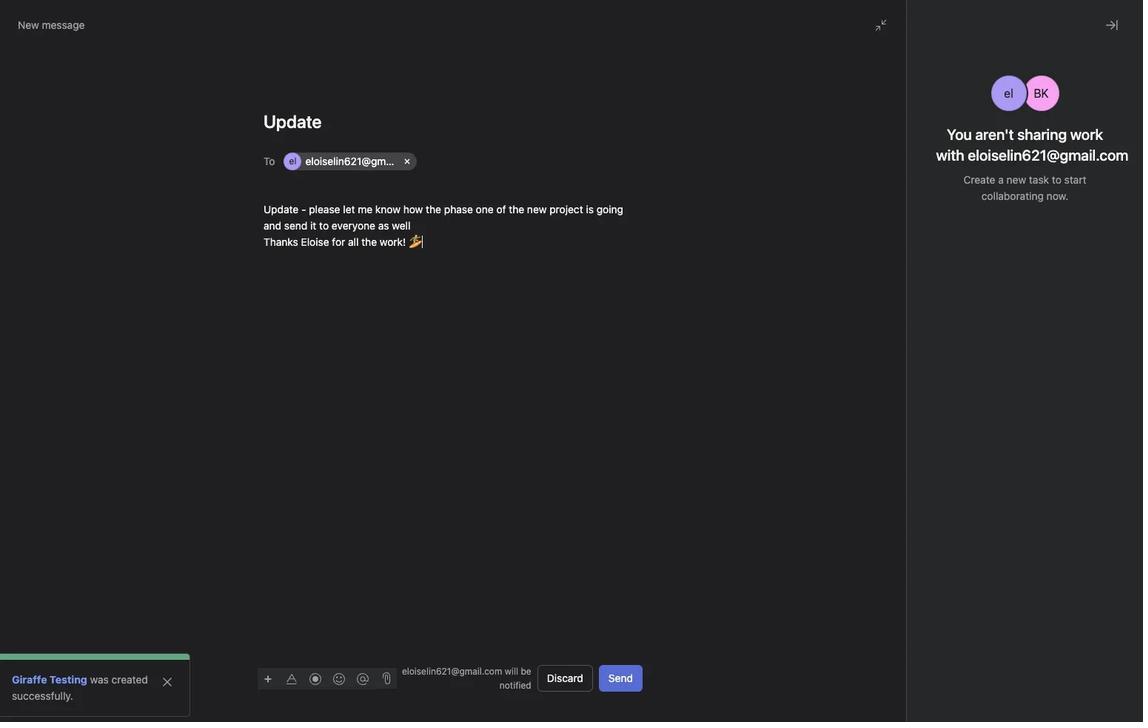 Task type: vqa. For each thing, say whether or not it's contained in the screenshot.
the "let" related to eloiselin621@gmail.com
yes



Task type: locate. For each thing, give the bounding box(es) containing it.
tara
[[222, 658, 244, 671]]

0 vertical spatial how
[[403, 203, 423, 216]]

update - please let me know how the phase one of the new project is going and send it to everyone as well thanks eloise for all the work! 🏄 for to
[[264, 203, 626, 248]]

0 horizontal spatial going
[[597, 203, 624, 216]]

0 vertical spatial testing
[[248, 189, 288, 202]]

2 horizontal spatial and
[[873, 142, 891, 155]]

1 vertical spatial how
[[901, 461, 921, 474]]

0 horizontal spatial thanks
[[264, 235, 298, 248]]

this
[[342, 658, 359, 671]]

let inside dialog
[[841, 461, 853, 474]]

0 vertical spatial for
[[332, 235, 345, 248]]

eloise inside dialog
[[799, 494, 827, 507]]

main content
[[661, 133, 1132, 710]]

and down the cost estimate text box
[[791, 478, 809, 490]]

0 horizontal spatial please
[[309, 203, 340, 216]]

send message button
[[196, 101, 282, 121]]

1 vertical spatial message
[[238, 105, 275, 116]]

invite
[[42, 696, 68, 709]]

tara schultz completed this task 2 days ago
[[222, 658, 382, 686]]

0 horizontal spatial one
[[476, 203, 494, 216]]

all
[[348, 235, 359, 248], [846, 494, 856, 507]]

1 vertical spatial send
[[609, 672, 633, 684]]

0 horizontal spatial everyone
[[332, 219, 375, 232]]

task up now. at the top right of the page
[[1029, 173, 1049, 186]]

successfully.
[[12, 689, 73, 702]]

0 vertical spatial of
[[941, 142, 951, 155]]

0 horizontal spatial and
[[264, 219, 281, 232]]

this task is visible to its collaborator and members of my workspace.
[[696, 142, 1025, 155]]

let
[[343, 203, 355, 216], [841, 461, 853, 474]]

visible
[[753, 142, 783, 155]]

collaborator
[[813, 142, 870, 155]]

eloiselin621@gmail.com row inside dialog
[[782, 435, 1093, 456]]

how for eloiselin621@gmail.com
[[901, 461, 921, 474]]

open user profile image
[[190, 657, 213, 681]]

send inside dialog
[[812, 478, 835, 490]]

work!
[[380, 235, 406, 248], [877, 494, 904, 507]]

free trial 17 days left
[[863, 7, 911, 28]]

task inside tara schultz completed this task 2 days ago
[[362, 658, 382, 671]]

this
[[696, 142, 717, 155]]

eloise down the cost estimate text box
[[799, 494, 827, 507]]

0 horizontal spatial close image
[[161, 676, 173, 688]]

0 vertical spatial close image
[[1106, 19, 1118, 31]]

1 vertical spatial el
[[289, 156, 297, 167]]

to inside create a new task to start collaborating now.
[[1052, 173, 1062, 186]]

1 horizontal spatial everyone
[[859, 478, 903, 490]]

it right added
[[310, 219, 316, 232]]

1 vertical spatial testing
[[50, 673, 87, 686]]

added a new task
[[243, 216, 319, 227]]

is inside dialog
[[1084, 461, 1092, 474]]

a up "collaborating"
[[998, 173, 1004, 186]]

0 horizontal spatial know
[[375, 203, 401, 216]]

eloiselin621@gmail.com will be notified
[[402, 666, 532, 691]]

1 vertical spatial -
[[799, 461, 804, 474]]

1 vertical spatial phase
[[942, 461, 971, 474]]

of for eloiselin621@gmail.com
[[994, 461, 1004, 474]]

well
[[392, 219, 411, 232], [919, 478, 938, 490]]

giraffe testing link
[[207, 189, 288, 202], [12, 673, 87, 686]]

for for eloiselin621@gmail.com
[[830, 494, 843, 507]]

0 vertical spatial update
[[264, 203, 299, 216]]

0 vertical spatial work!
[[380, 235, 406, 248]]

update - please let me know how the phase one of the new project is going and send it to everyone as well thanks eloise for all the work! 🏄
[[264, 203, 626, 248], [761, 461, 1094, 507]]

1 horizontal spatial well
[[919, 478, 938, 490]]

task up the at mention icon
[[362, 658, 382, 671]]

bk
[[1034, 87, 1049, 100]]

1 vertical spatial going
[[761, 478, 788, 490]]

giraffe
[[207, 189, 245, 202], [12, 673, 47, 686]]

message right 'new'
[[42, 19, 85, 31]]

0 horizontal spatial me
[[358, 203, 373, 216]]

dialog
[[744, 355, 1114, 722]]

1 horizontal spatial send
[[609, 672, 633, 684]]

testing
[[248, 189, 288, 202], [50, 673, 87, 686]]

17
[[863, 17, 873, 28]]

of inside main content
[[941, 142, 951, 155]]

1 vertical spatial update
[[761, 461, 796, 474]]

project inside dialog
[[1047, 461, 1081, 474]]

sharing
[[1018, 126, 1067, 143]]

0 vertical spatial -
[[301, 203, 306, 216]]

0 horizontal spatial giraffe
[[12, 673, 47, 686]]

0 vertical spatial let
[[343, 203, 355, 216]]

all inside dialog
[[846, 494, 856, 507]]

message inside button
[[238, 105, 275, 116]]

1 horizontal spatial and
[[791, 478, 809, 490]]

1 vertical spatial giraffe
[[12, 673, 47, 686]]

1 horizontal spatial project
[[1047, 461, 1081, 474]]

eloise
[[301, 235, 329, 248], [799, 494, 827, 507]]

1 horizontal spatial message
[[238, 105, 275, 116]]

task
[[720, 142, 740, 155], [1029, 173, 1049, 186], [301, 216, 319, 227], [897, 331, 915, 342], [362, 658, 382, 671]]

0 horizontal spatial -
[[301, 203, 306, 216]]

ago
[[252, 675, 268, 686]]

0 vertical spatial all
[[348, 235, 359, 248]]

to
[[786, 142, 796, 155], [1052, 173, 1062, 186], [319, 219, 329, 232], [847, 478, 856, 490]]

days inside tara schultz completed this task 2 days ago
[[230, 675, 250, 686]]

emoji image
[[333, 673, 345, 685]]

send right added
[[284, 219, 308, 232]]

giraffe up successfully.
[[12, 673, 47, 686]]

0 vertical spatial is
[[742, 142, 750, 155]]

edit message draft document
[[246, 201, 661, 261], [744, 460, 1114, 519]]

el
[[1004, 87, 1014, 100], [289, 156, 297, 167]]

at mention image
[[357, 673, 369, 685]]

1 vertical spatial days
[[230, 675, 250, 686]]

update
[[264, 203, 299, 216], [761, 461, 796, 474]]

with eloiselin621@gmail.com
[[936, 147, 1129, 164]]

invite button
[[14, 689, 78, 716]]

project
[[550, 203, 583, 216], [1047, 461, 1081, 474]]

for for to
[[332, 235, 345, 248]]

please for eloiselin621@gmail.com
[[807, 461, 838, 474]]

formatting image
[[286, 673, 298, 685]]

0 horizontal spatial giraffe testing
[[12, 673, 87, 686]]

minimize image
[[875, 19, 887, 31]]

going for to
[[597, 203, 624, 216]]

1 horizontal spatial let
[[841, 461, 853, 474]]

days right 17
[[875, 17, 895, 28]]

1 vertical spatial well
[[919, 478, 938, 490]]

0 horizontal spatial for
[[332, 235, 345, 248]]

work! for to
[[380, 235, 406, 248]]

1 horizontal spatial please
[[807, 461, 838, 474]]

1 horizontal spatial for
[[830, 494, 843, 507]]

1 horizontal spatial add subject text field
[[744, 401, 1114, 421]]

send
[[284, 219, 308, 232], [812, 478, 835, 490]]

send down the cost estimate text box
[[812, 478, 835, 490]]

the
[[426, 203, 441, 216], [509, 203, 524, 216], [362, 235, 377, 248], [924, 461, 939, 474], [1007, 461, 1022, 474], [859, 494, 875, 507]]

0 horizontal spatial a
[[274, 216, 279, 227]]

thanks for eloiselin621@gmail.com
[[761, 494, 796, 507]]

for
[[332, 235, 345, 248], [830, 494, 843, 507]]

one
[[476, 203, 494, 216], [974, 461, 991, 474]]

everyone down the cost estimate text box
[[859, 478, 903, 490]]

eloiselin621@gmail.com inside eloiselin621@gmail.com will be notified
[[402, 666, 502, 677]]

1 horizontal spatial days
[[875, 17, 895, 28]]

0 vertical spatial me
[[358, 203, 373, 216]]

a right added
[[274, 216, 279, 227]]

0 vertical spatial phase
[[444, 203, 473, 216]]

days right 2
[[230, 675, 250, 686]]

giraffe testing link up successfully.
[[12, 673, 87, 686]]

message up to
[[238, 105, 275, 116]]

me for eloiselin621@gmail.com
[[856, 461, 870, 474]]

0 vertical spatial a
[[998, 173, 1004, 186]]

it
[[310, 219, 316, 232], [838, 478, 844, 490]]

1 vertical spatial eloiselin621@gmail.com cell
[[782, 435, 918, 452]]

giraffe testing up successfully.
[[12, 673, 87, 686]]

0 vertical spatial giraffe testing link
[[207, 189, 288, 202]]

work! inside dialog
[[877, 494, 904, 507]]

message
[[42, 19, 85, 31], [238, 105, 275, 116]]

1 horizontal spatial know
[[873, 461, 898, 474]]

- for to
[[301, 203, 306, 216]]

1 vertical spatial and
[[264, 219, 281, 232]]

Cost estimate text field
[[774, 442, 951, 469]]

days
[[875, 17, 895, 28], [230, 675, 250, 686]]

eloiselin621@gmail.com cell
[[284, 153, 420, 170], [782, 435, 918, 452]]

0 vertical spatial eloiselin621@gmail.com cell
[[284, 153, 420, 170]]

testing up invite
[[50, 673, 87, 686]]

-
[[301, 203, 306, 216], [799, 461, 804, 474]]

send for to
[[284, 219, 308, 232]]

0 vertical spatial message
[[42, 19, 85, 31]]

2 vertical spatial eloiselin621@gmail.com
[[402, 666, 502, 677]]

phase
[[444, 203, 473, 216], [942, 461, 971, 474]]

as
[[378, 219, 389, 232], [906, 478, 916, 490]]

toolbar
[[258, 668, 376, 689]]

know inside dialog
[[873, 461, 898, 474]]

and inside 'rocket' "dialog"
[[873, 142, 891, 155]]

giraffe testing up added
[[207, 189, 288, 202]]

0 vertical spatial eloise
[[301, 235, 329, 248]]

all for eloiselin621@gmail.com
[[846, 494, 856, 507]]

main content containing this task is visible to its collaborator and members of my workspace.
[[661, 133, 1132, 710]]

- inside dialog
[[799, 461, 804, 474]]

1 vertical spatial send
[[812, 478, 835, 490]]

of
[[941, 142, 951, 155], [497, 203, 506, 216], [994, 461, 1004, 474]]

list box
[[397, 6, 752, 30]]

el right to
[[289, 156, 297, 167]]

going inside dialog
[[761, 478, 788, 490]]

0 horizontal spatial update
[[264, 203, 299, 216]]

giraffe testing
[[207, 189, 288, 202], [12, 673, 87, 686]]

update for to
[[264, 203, 299, 216]]

as inside dialog
[[906, 478, 916, 490]]

0 horizontal spatial all
[[348, 235, 359, 248]]

1 horizontal spatial 🏄
[[906, 494, 920, 507]]

me
[[358, 203, 373, 216], [856, 461, 870, 474]]

1 horizontal spatial send
[[812, 478, 835, 490]]

to right added a new task
[[319, 219, 329, 232]]

let for to
[[343, 203, 355, 216]]

was created successfully.
[[12, 673, 148, 702]]

new
[[1007, 173, 1027, 186], [527, 203, 547, 216], [281, 216, 299, 227], [1025, 461, 1045, 474]]

0 vertical spatial one
[[476, 203, 494, 216]]

know for eloiselin621@gmail.com
[[873, 461, 898, 474]]

0 vertical spatial project
[[550, 203, 583, 216]]

1 vertical spatial everyone
[[859, 478, 903, 490]]

1 vertical spatial is
[[586, 203, 594, 216]]

testing up added
[[248, 189, 288, 202]]

everyone right added a new task
[[332, 219, 375, 232]]

well inside dialog
[[919, 478, 938, 490]]

it down the cost estimate text box
[[838, 478, 844, 490]]

1 horizontal spatial phase
[[942, 461, 971, 474]]

edit message draft document for to
[[246, 201, 661, 261]]

is inside main content
[[742, 142, 750, 155]]

new inside create a new task to start collaborating now.
[[1007, 173, 1027, 186]]

1 horizontal spatial of
[[941, 142, 951, 155]]

thanks
[[264, 235, 298, 248], [761, 494, 796, 507]]

1 horizontal spatial a
[[998, 173, 1004, 186]]

is
[[742, 142, 750, 155], [586, 203, 594, 216], [1084, 461, 1092, 474]]

1 horizontal spatial work!
[[877, 494, 904, 507]]

and left members
[[873, 142, 891, 155]]

was
[[90, 673, 109, 686]]

close image
[[1106, 19, 1118, 31], [161, 676, 173, 688]]

1 vertical spatial for
[[830, 494, 843, 507]]

giraffe up added a new task
[[207, 189, 245, 202]]

a inside create a new task to start collaborating now.
[[998, 173, 1004, 186]]

message for new message
[[42, 19, 85, 31]]

el left bk
[[1004, 87, 1014, 100]]

1 horizontal spatial testing
[[248, 189, 288, 202]]

0 vertical spatial and
[[873, 142, 891, 155]]

0 horizontal spatial work!
[[380, 235, 406, 248]]

eloiselin621@gmail.com for eloiselin621@gmail.com will be notified
[[402, 666, 502, 677]]

1 vertical spatial one
[[974, 461, 991, 474]]

1 vertical spatial know
[[873, 461, 898, 474]]

members
[[894, 142, 938, 155]]

🏄
[[409, 235, 422, 248], [906, 494, 920, 507]]

eloiselin621@gmail.com inside dialog
[[803, 437, 918, 450]]

going
[[597, 203, 624, 216], [761, 478, 788, 490]]

send for eloiselin621@gmail.com
[[812, 478, 835, 490]]

0 vertical spatial eloiselin621@gmail.com row
[[284, 153, 640, 174]]

1 vertical spatial project
[[1047, 461, 1081, 474]]

task right added
[[301, 216, 319, 227]]

of inside dialog
[[994, 461, 1004, 474]]

0 vertical spatial everyone
[[332, 219, 375, 232]]

1 horizontal spatial el
[[1004, 87, 1014, 100]]

new message
[[18, 19, 85, 31]]

0 vertical spatial giraffe
[[207, 189, 245, 202]]

will
[[505, 666, 518, 677]]

0 horizontal spatial 🏄
[[409, 235, 422, 248]]

0 horizontal spatial update - please let me know how the phase one of the new project is going and send it to everyone as well thanks eloise for all the work! 🏄
[[264, 203, 626, 248]]

1 vertical spatial eloiselin621@gmail.com row
[[782, 435, 1093, 456]]

to up now. at the top right of the page
[[1052, 173, 1062, 186]]

giraffe testing link up added
[[207, 189, 288, 202]]

aren't
[[976, 126, 1014, 143]]

0 horizontal spatial el
[[289, 156, 297, 167]]

to left its
[[786, 142, 796, 155]]

eloiselin621@gmail.com row
[[284, 153, 640, 174], [782, 435, 1093, 456]]

and inside dialog
[[791, 478, 809, 490]]

all for to
[[348, 235, 359, 248]]

is for to
[[586, 203, 594, 216]]

0 horizontal spatial of
[[497, 203, 506, 216]]

a for create
[[998, 173, 1004, 186]]

and
[[873, 142, 891, 155], [264, 219, 281, 232], [791, 478, 809, 490]]

project for eloiselin621@gmail.com
[[1047, 461, 1081, 474]]

a
[[998, 173, 1004, 186], [274, 216, 279, 227]]

0 vertical spatial as
[[378, 219, 389, 232]]

Add subject text field
[[246, 110, 661, 133], [744, 401, 1114, 421]]

send message
[[214, 105, 275, 116]]

eloise down added a new task
[[301, 235, 329, 248]]

everyone for eloiselin621@gmail.com
[[859, 478, 903, 490]]

dialog containing eloiselin621@gmail.com
[[744, 355, 1114, 722]]

one for eloiselin621@gmail.com
[[974, 461, 991, 474]]

copy task link image
[[1056, 105, 1068, 117]]

eloiselin621@gmail.com
[[305, 155, 420, 167], [803, 437, 918, 450], [402, 666, 502, 677]]

1 horizontal spatial eloiselin621@gmail.com row
[[782, 435, 1093, 456]]

create
[[964, 173, 996, 186]]

work
[[1071, 126, 1103, 143]]

its
[[798, 142, 810, 155]]

1 vertical spatial please
[[807, 461, 838, 474]]

how
[[403, 203, 423, 216], [901, 461, 921, 474]]

everyone
[[332, 219, 375, 232], [859, 478, 903, 490]]

send
[[214, 105, 235, 116], [609, 672, 633, 684]]

2 horizontal spatial is
[[1084, 461, 1092, 474]]

please
[[309, 203, 340, 216], [807, 461, 838, 474]]

know
[[375, 203, 401, 216], [873, 461, 898, 474]]

1 vertical spatial edit message draft document
[[744, 460, 1114, 519]]

1 vertical spatial me
[[856, 461, 870, 474]]

1 horizontal spatial update
[[761, 461, 796, 474]]

and down to
[[264, 219, 281, 232]]

add subject text field for eloiselin621@gmail.com
[[744, 401, 1114, 421]]

- for eloiselin621@gmail.com
[[799, 461, 804, 474]]



Task type: describe. For each thing, give the bounding box(es) containing it.
start
[[1065, 173, 1087, 186]]

let for eloiselin621@gmail.com
[[841, 461, 853, 474]]

0 vertical spatial giraffe testing
[[207, 189, 288, 202]]

eloiselin621@gmail.com for the right "eloiselin621@gmail.com" cell
[[803, 437, 918, 450]]

how for to
[[403, 203, 423, 216]]

it for eloiselin621@gmail.com
[[838, 478, 844, 490]]

private
[[865, 331, 895, 342]]

discard button
[[537, 665, 593, 692]]

is for eloiselin621@gmail.com
[[1084, 461, 1092, 474]]

1 vertical spatial giraffe testing
[[12, 673, 87, 686]]

send for send message
[[214, 105, 235, 116]]

add subject text field for to
[[246, 110, 661, 133]]

phase for eloiselin621@gmail.com
[[942, 461, 971, 474]]

well for to
[[392, 219, 411, 232]]

🏄 for to
[[409, 235, 422, 248]]

1 horizontal spatial eloiselin621@gmail.com cell
[[782, 435, 918, 452]]

completed
[[288, 658, 339, 671]]

to inside 'rocket' "dialog"
[[786, 142, 796, 155]]

record a video image
[[310, 673, 321, 685]]

eloise for to
[[301, 235, 329, 248]]

task right the 'this' in the right top of the page
[[720, 142, 740, 155]]

be
[[521, 666, 532, 677]]

you
[[947, 126, 972, 143]]

make public
[[1046, 142, 1105, 155]]

0 horizontal spatial giraffe testing link
[[12, 673, 87, 686]]

collaborating
[[982, 190, 1044, 202]]

thanks for to
[[264, 235, 298, 248]]

0 vertical spatial el
[[1004, 87, 1014, 100]]

well for eloiselin621@gmail.com
[[919, 478, 938, 490]]

to
[[264, 154, 275, 167]]

message for send message
[[238, 105, 275, 116]]

new
[[18, 19, 39, 31]]

update for eloiselin621@gmail.com
[[761, 461, 796, 474]]

tara schultz link
[[222, 658, 285, 671]]

Task Name text field
[[668, 174, 1115, 208]]

and for to
[[264, 219, 281, 232]]

create a new task to start collaborating now.
[[964, 173, 1087, 202]]

going for eloiselin621@gmail.com
[[761, 478, 788, 490]]

one for to
[[476, 203, 494, 216]]

free
[[874, 7, 892, 18]]

please for to
[[309, 203, 340, 216]]

and for eloiselin621@gmail.com
[[791, 478, 809, 490]]

public
[[1075, 142, 1105, 155]]

insert an object image
[[264, 674, 273, 683]]

it for to
[[310, 219, 316, 232]]

0 horizontal spatial eloiselin621@gmail.com row
[[284, 153, 640, 174]]

of for to
[[497, 203, 506, 216]]

el inside cell
[[289, 156, 297, 167]]

days inside free trial 17 days left
[[875, 17, 895, 28]]

workspace.
[[971, 142, 1025, 155]]

🏄 for eloiselin621@gmail.com
[[906, 494, 920, 507]]

1 horizontal spatial close image
[[1106, 19, 1118, 31]]

private task
[[865, 331, 915, 342]]

2
[[222, 675, 228, 686]]

trial
[[895, 7, 911, 18]]

task inside create a new task to start collaborating now.
[[1029, 173, 1049, 186]]

send button
[[599, 665, 643, 692]]

me for to
[[358, 203, 373, 216]]

edit message draft document for eloiselin621@gmail.com
[[744, 460, 1114, 519]]

0 horizontal spatial eloiselin621@gmail.com cell
[[284, 153, 420, 170]]

0 vertical spatial eloiselin621@gmail.com
[[305, 155, 420, 167]]

add subtask image
[[1029, 105, 1041, 117]]

schultz
[[247, 658, 285, 671]]

new inside dialog
[[1025, 461, 1045, 474]]

now.
[[1047, 190, 1069, 202]]

work! for eloiselin621@gmail.com
[[877, 494, 904, 507]]

make public button
[[1036, 136, 1115, 162]]

eloise for eloiselin621@gmail.com
[[799, 494, 827, 507]]

main content inside 'rocket' "dialog"
[[661, 133, 1132, 710]]

know for to
[[375, 203, 401, 216]]

phase for to
[[444, 203, 473, 216]]

left
[[897, 17, 911, 28]]

as for eloiselin621@gmail.com
[[906, 478, 916, 490]]

make
[[1046, 142, 1072, 155]]

1 horizontal spatial giraffe
[[207, 189, 245, 202]]

you aren't sharing work with eloiselin621@gmail.com
[[936, 126, 1129, 164]]

my
[[954, 142, 968, 155]]

discard
[[547, 672, 583, 684]]

update - please let me know how the phase one of the new project is going and send it to everyone as well thanks eloise for all the work! 🏄 for eloiselin621@gmail.com
[[761, 461, 1094, 507]]

a for added
[[274, 216, 279, 227]]

everyone for to
[[332, 219, 375, 232]]

to down the cost estimate text box
[[847, 478, 856, 490]]

hide sidebar image
[[19, 12, 31, 24]]

rocket dialog
[[661, 90, 1143, 722]]

project for to
[[550, 203, 583, 216]]

added
[[245, 216, 271, 227]]

notified
[[500, 680, 532, 691]]

created
[[112, 673, 148, 686]]

1 horizontal spatial giraffe testing link
[[207, 189, 288, 202]]

task right private
[[897, 331, 915, 342]]

as for to
[[378, 219, 389, 232]]

send for send
[[609, 672, 633, 684]]



